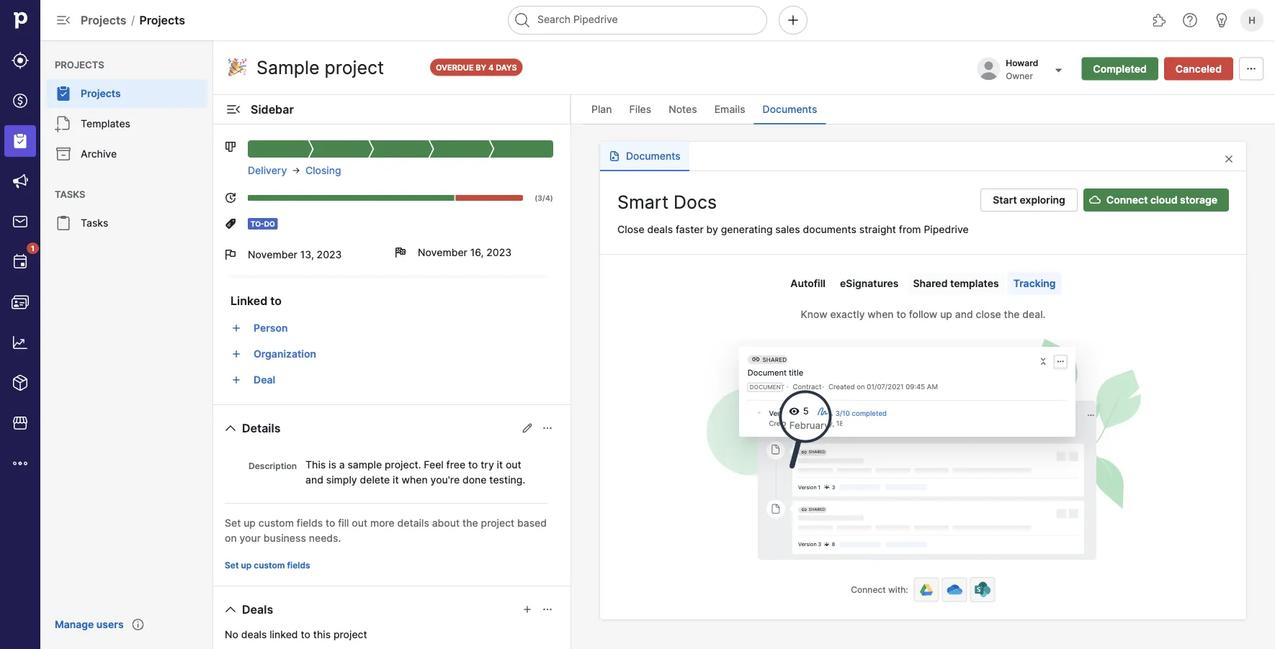 Task type: locate. For each thing, give the bounding box(es) containing it.
0 vertical spatial fields
[[297, 517, 323, 530]]

1 vertical spatial color undefined image
[[12, 254, 29, 271]]

0 vertical spatial color undefined image
[[55, 115, 72, 133]]

days
[[496, 63, 517, 72]]

a
[[339, 459, 345, 471]]

1 horizontal spatial /
[[543, 194, 545, 202]]

1 vertical spatial deals
[[241, 629, 267, 641]]

up down your
[[241, 561, 252, 571]]

0 horizontal spatial the
[[463, 517, 478, 530]]

1 horizontal spatial deals
[[647, 223, 673, 236]]

( 3 / 4 )
[[535, 194, 553, 202]]

connect cloud storage button
[[1084, 189, 1229, 212]]

from
[[899, 223, 921, 236]]

sales
[[776, 223, 800, 236]]

fields for set up custom fields to fill out more details about the project based on your business needs.
[[297, 517, 323, 530]]

0 horizontal spatial connect
[[851, 585, 886, 596]]

4 right 3
[[545, 194, 550, 202]]

documents
[[803, 223, 857, 236]]

the inside set up custom fields to fill out more details about the project based on your business needs.
[[463, 517, 478, 530]]

quick help image
[[1182, 12, 1199, 29]]

the right about
[[463, 517, 478, 530]]

up inside set up custom fields to fill out more details about the project based on your business needs.
[[244, 517, 256, 530]]

menu item
[[0, 121, 40, 161]]

1 horizontal spatial project
[[481, 517, 515, 530]]

out right fill
[[352, 517, 368, 530]]

1 vertical spatial and
[[306, 474, 323, 486]]

1 horizontal spatial connect
[[1107, 194, 1148, 206]]

custom inside button
[[254, 561, 285, 571]]

color undefined image right deals icon
[[55, 85, 72, 102]]

autofill button
[[785, 272, 832, 295]]

2023 right 13, on the left of page
[[317, 249, 342, 261]]

color undefined image left archive
[[55, 146, 72, 163]]

howard owner
[[1006, 58, 1039, 81]]

it right try
[[497, 459, 503, 471]]

1 vertical spatial connect
[[851, 585, 886, 596]]

products image
[[12, 375, 29, 392]]

1 horizontal spatial november
[[418, 247, 468, 259]]

1 horizontal spatial by
[[707, 223, 718, 236]]

set inside set up custom fields to fill out more details about the project based on your business needs.
[[225, 517, 241, 530]]

0 horizontal spatial color undefined image
[[12, 254, 29, 271]]

2 color undefined image from the top
[[55, 146, 72, 163]]

0 horizontal spatial deals
[[241, 629, 267, 641]]

with:
[[888, 585, 908, 596]]

custom down business
[[254, 561, 285, 571]]

h
[[1249, 14, 1256, 26]]

fields down business
[[287, 561, 310, 571]]

1 horizontal spatial the
[[1004, 308, 1020, 321]]

2023 right the 16,
[[487, 247, 512, 259]]

🎉  Sample project text field
[[225, 53, 419, 82]]

connect with:
[[851, 585, 908, 596]]

0 horizontal spatial when
[[402, 474, 428, 486]]

1 horizontal spatial and
[[955, 308, 973, 321]]

1 vertical spatial fields
[[287, 561, 310, 571]]

1 vertical spatial custom
[[254, 561, 285, 571]]

straight
[[859, 223, 896, 236]]

0 horizontal spatial by
[[476, 63, 487, 72]]

0 vertical spatial 4
[[489, 63, 494, 72]]

deal button
[[248, 369, 553, 392]]

connect
[[1107, 194, 1148, 206], [851, 585, 886, 596]]

color undefined image inside templates link
[[55, 115, 72, 133]]

shared
[[913, 278, 948, 290]]

set up custom fields button
[[219, 558, 316, 575]]

custom
[[259, 517, 294, 530], [254, 561, 285, 571]]

color active image for deal
[[231, 375, 242, 386]]

custom up business
[[259, 517, 294, 530]]

0 horizontal spatial /
[[131, 13, 135, 27]]

0 horizontal spatial project
[[334, 629, 367, 641]]

color active image up color active image
[[231, 323, 242, 334]]

smart docs
[[618, 192, 717, 213]]

Search Pipedrive field
[[508, 6, 767, 35]]

1 vertical spatial out
[[352, 517, 368, 530]]

0 vertical spatial connect
[[1107, 194, 1148, 206]]

try
[[481, 459, 494, 471]]

color undefined image inside tasks link
[[55, 215, 72, 232]]

0 vertical spatial when
[[868, 308, 894, 321]]

1 horizontal spatial color undefined image
[[55, 85, 72, 102]]

1 horizontal spatial out
[[506, 459, 522, 471]]

november left 13, on the left of page
[[248, 249, 298, 261]]

by left days
[[476, 63, 487, 72]]

0 horizontal spatial 2023
[[317, 249, 342, 261]]

2 vertical spatial up
[[241, 561, 252, 571]]

documents right emails
[[763, 103, 817, 116]]

done
[[463, 474, 487, 486]]

tracking button
[[1008, 272, 1062, 295]]

plan
[[592, 103, 612, 116]]

2 vertical spatial color undefined image
[[55, 215, 72, 232]]

projects
[[81, 13, 127, 27], [139, 13, 185, 27], [55, 59, 104, 70], [81, 88, 121, 100]]

3 color undefined image from the top
[[55, 215, 72, 232]]

it down the project.
[[393, 474, 399, 486]]

color primary image
[[225, 101, 242, 118], [225, 192, 236, 204], [395, 247, 406, 259], [522, 423, 533, 435], [522, 605, 533, 616], [542, 605, 553, 616]]

1 vertical spatial up
[[244, 517, 256, 530]]

/ right "menu toggle" image at the left top of page
[[131, 13, 135, 27]]

1 color undefined image from the top
[[55, 115, 72, 133]]

connect inside button
[[1107, 194, 1148, 206]]

1 horizontal spatial when
[[868, 308, 894, 321]]

up for set up custom fields
[[241, 561, 252, 571]]

when down esignatures
[[868, 308, 894, 321]]

2 set from the top
[[225, 561, 239, 571]]

insights image
[[12, 334, 29, 352]]

2023 for november 16, 2023
[[487, 247, 512, 259]]

1 horizontal spatial 4
[[545, 194, 550, 202]]

custom inside set up custom fields to fill out more details about the project based on your business needs.
[[259, 517, 294, 530]]

you're
[[431, 474, 460, 486]]

0 horizontal spatial it
[[393, 474, 399, 486]]

set down on in the bottom of the page
[[225, 561, 239, 571]]

color primary image
[[1243, 63, 1260, 75], [225, 141, 236, 153], [609, 151, 620, 162], [1221, 153, 1238, 165], [291, 165, 301, 177], [225, 218, 236, 230], [225, 249, 236, 261], [222, 420, 239, 437], [542, 423, 553, 435], [222, 602, 239, 619]]

1 horizontal spatial it
[[497, 459, 503, 471]]

close
[[976, 308, 1001, 321]]

deals image
[[12, 92, 29, 110]]

0 vertical spatial deals
[[647, 223, 673, 236]]

by
[[476, 63, 487, 72], [707, 223, 718, 236]]

color undefined image left templates
[[55, 115, 72, 133]]

color undefined image inside 1 link
[[12, 254, 29, 271]]

november left the 16,
[[418, 247, 468, 259]]

projects image
[[12, 133, 29, 150]]

delivery
[[248, 165, 287, 177]]

1 vertical spatial the
[[463, 517, 478, 530]]

1 vertical spatial when
[[402, 474, 428, 486]]

projects menu item
[[40, 79, 213, 108]]

manage users
[[55, 619, 124, 632]]

0 vertical spatial custom
[[259, 517, 294, 530]]

to inside set up custom fields to fill out more details about the project based on your business needs.
[[326, 517, 335, 530]]

quick add image
[[785, 12, 802, 29]]

fields inside button
[[287, 561, 310, 571]]

set for set up custom fields
[[225, 561, 239, 571]]

0 vertical spatial the
[[1004, 308, 1020, 321]]

1 vertical spatial documents
[[626, 150, 681, 162]]

color active image down color active image
[[231, 375, 242, 386]]

fields up needs.
[[297, 517, 323, 530]]

color undefined image right sales inbox image
[[55, 215, 72, 232]]

1 horizontal spatial 2023
[[487, 247, 512, 259]]

templates
[[81, 118, 130, 130]]

up right follow
[[940, 308, 953, 321]]

0 vertical spatial color active image
[[231, 323, 242, 334]]

autofill
[[791, 278, 826, 290]]

and left 'close'
[[955, 308, 973, 321]]

color undefined image for templates
[[55, 115, 72, 133]]

howard link
[[1006, 58, 1041, 68]]

emails
[[715, 103, 745, 116]]

to left try
[[468, 459, 478, 471]]

completed button
[[1082, 57, 1159, 80]]

16,
[[470, 247, 484, 259]]

by right faster
[[707, 223, 718, 236]]

1 horizontal spatial documents
[[763, 103, 817, 116]]

november
[[418, 247, 468, 259], [248, 249, 298, 261]]

about
[[432, 517, 460, 530]]

home image
[[9, 9, 31, 31]]

deals
[[647, 223, 673, 236], [241, 629, 267, 641]]

1 vertical spatial color active image
[[231, 375, 242, 386]]

deals button
[[219, 599, 279, 622]]

0 vertical spatial documents
[[763, 103, 817, 116]]

0 vertical spatial color undefined image
[[55, 85, 72, 102]]

0 vertical spatial set
[[225, 517, 241, 530]]

custom for set up custom fields
[[254, 561, 285, 571]]

0 horizontal spatial and
[[306, 474, 323, 486]]

connect left with:
[[851, 585, 886, 596]]

projects / projects
[[81, 13, 185, 27]]

out up testing.
[[506, 459, 522, 471]]

0 vertical spatial /
[[131, 13, 135, 27]]

set up on in the bottom of the page
[[225, 517, 241, 530]]

1 vertical spatial color undefined image
[[55, 146, 72, 163]]

transfer ownership image
[[1050, 62, 1067, 79]]

color active image
[[231, 349, 242, 360]]

color undefined image inside projects link
[[55, 85, 72, 102]]

2023 for november 13, 2023
[[317, 249, 342, 261]]

deals for faster
[[647, 223, 673, 236]]

3
[[538, 194, 543, 202]]

info image
[[132, 620, 144, 631]]

person button
[[248, 317, 553, 340]]

1 vertical spatial set
[[225, 561, 239, 571]]

closing
[[305, 165, 341, 177]]

/ right (
[[543, 194, 545, 202]]

person
[[254, 322, 288, 335]]

menu
[[40, 40, 213, 650]]

canceled button
[[1164, 57, 1234, 80]]

and inside the this is a sample project. feel free to try it out and simply delete it when you're done testing.
[[306, 474, 323, 486]]

out inside the this is a sample project. feel free to try it out and simply delete it when you're done testing.
[[506, 459, 522, 471]]

menu containing projects
[[40, 40, 213, 650]]

fields
[[297, 517, 323, 530], [287, 561, 310, 571]]

documents up smart on the top of the page
[[626, 150, 681, 162]]

color undefined image
[[55, 115, 72, 133], [55, 146, 72, 163], [55, 215, 72, 232]]

up up your
[[244, 517, 256, 530]]

1 vertical spatial by
[[707, 223, 718, 236]]

to left this
[[301, 629, 310, 641]]

color undefined image inside archive link
[[55, 146, 72, 163]]

november for november 16, 2023
[[418, 247, 468, 259]]

november for november 13, 2023
[[248, 249, 298, 261]]

0 vertical spatial it
[[497, 459, 503, 471]]

to
[[270, 294, 282, 308], [897, 308, 906, 321], [468, 459, 478, 471], [326, 517, 335, 530], [301, 629, 310, 641]]

shared templates button
[[908, 272, 1005, 295]]

contacts image
[[12, 294, 29, 311]]

deals right no at left
[[241, 629, 267, 641]]

1 link
[[4, 243, 39, 278]]

on
[[225, 533, 237, 545]]

out
[[506, 459, 522, 471], [352, 517, 368, 530]]

0 horizontal spatial 4
[[489, 63, 494, 72]]

0 horizontal spatial out
[[352, 517, 368, 530]]

color primary image inside deals "button"
[[222, 602, 239, 619]]

storage
[[1180, 194, 1218, 206]]

deals down the smart docs
[[647, 223, 673, 236]]

up inside button
[[241, 561, 252, 571]]

sales inbox image
[[12, 213, 29, 231]]

the left deal.
[[1004, 308, 1020, 321]]

set up custom fields to fill out more details about the project based on your business needs.
[[225, 517, 547, 545]]

this
[[306, 459, 326, 471]]

when down the project.
[[402, 474, 428, 486]]

1 vertical spatial it
[[393, 474, 399, 486]]

november 13, 2023 button
[[225, 239, 383, 272]]

color undefined image up contacts 'icon'
[[12, 254, 29, 271]]

color undefined image
[[55, 85, 72, 102], [12, 254, 29, 271]]

tasks link
[[46, 209, 208, 238]]

to left follow
[[897, 308, 906, 321]]

0 vertical spatial out
[[506, 459, 522, 471]]

0 vertical spatial project
[[481, 517, 515, 530]]

to left fill
[[326, 517, 335, 530]]

it
[[497, 459, 503, 471], [393, 474, 399, 486]]

fields inside set up custom fields to fill out more details about the project based on your business needs.
[[297, 517, 323, 530]]

november 16, 2023
[[418, 247, 512, 259]]

based
[[517, 517, 547, 530]]

project right this
[[334, 629, 367, 641]]

sample
[[348, 459, 382, 471]]

to inside the this is a sample project. feel free to try it out and simply delete it when you're done testing.
[[468, 459, 478, 471]]

project left based
[[481, 517, 515, 530]]

2023
[[487, 247, 512, 259], [317, 249, 342, 261]]

0 horizontal spatial documents
[[626, 150, 681, 162]]

project
[[481, 517, 515, 530], [334, 629, 367, 641]]

and down this
[[306, 474, 323, 486]]

marketplace image
[[12, 415, 29, 432]]

start
[[993, 194, 1017, 206]]

free
[[446, 459, 466, 471]]

4 left days
[[489, 63, 494, 72]]

connect right color primary inverted icon
[[1107, 194, 1148, 206]]

0 horizontal spatial november
[[248, 249, 298, 261]]

1 color active image from the top
[[231, 323, 242, 334]]

2 color active image from the top
[[231, 375, 242, 386]]

set inside set up custom fields button
[[225, 561, 239, 571]]

color active image
[[231, 323, 242, 334], [231, 375, 242, 386]]

details
[[242, 422, 281, 436]]

color primary image inside november 16, 2023 button
[[395, 247, 406, 259]]

documents
[[763, 103, 817, 116], [626, 150, 681, 162]]

color active image for person
[[231, 323, 242, 334]]

1 set from the top
[[225, 517, 241, 530]]



Task type: describe. For each thing, give the bounding box(es) containing it.
13,
[[300, 249, 314, 261]]

owner
[[1006, 71, 1033, 81]]

color primary image inside details button
[[222, 420, 239, 437]]

projects link
[[46, 79, 208, 108]]

1 vertical spatial 4
[[545, 194, 550, 202]]

fill
[[338, 517, 349, 530]]

november 16, 2023 button
[[395, 239, 553, 267]]

exploring
[[1020, 194, 1066, 206]]

(
[[535, 194, 538, 202]]

linked
[[270, 629, 298, 641]]

more
[[370, 517, 395, 530]]

projects inside menu item
[[81, 88, 121, 100]]

set up custom fields
[[225, 561, 310, 571]]

color undefined image for tasks
[[55, 215, 72, 232]]

sidebar
[[251, 102, 294, 116]]

0 vertical spatial up
[[940, 308, 953, 321]]

archive
[[81, 148, 117, 160]]

this is a sample project. feel free to try it out and simply delete it when you're done testing.
[[306, 459, 526, 486]]

follow
[[909, 308, 938, 321]]

campaigns image
[[12, 173, 29, 190]]

color primary inverted image
[[1087, 195, 1104, 206]]

no
[[225, 629, 238, 641]]

deals for linked
[[241, 629, 267, 641]]

needs.
[[309, 533, 341, 545]]

generating
[[721, 223, 773, 236]]

this
[[313, 629, 331, 641]]

know exactly when to follow up and close the deal.
[[801, 308, 1046, 321]]

howard
[[1006, 58, 1039, 68]]

fields for set up custom fields
[[287, 561, 310, 571]]

shared templates
[[913, 278, 999, 290]]

connect for connect cloud storage
[[1107, 194, 1148, 206]]

color undefined image for archive
[[55, 146, 72, 163]]

completed
[[1093, 63, 1147, 75]]

organization button
[[248, 343, 553, 366]]

connect cloud storage
[[1107, 194, 1218, 206]]

when inside the this is a sample project. feel free to try it out and simply delete it when you're done testing.
[[402, 474, 428, 486]]

cloud
[[1151, 194, 1178, 206]]

to right the 'linked'
[[270, 294, 282, 308]]

deal.
[[1023, 308, 1046, 321]]

sales assistant image
[[1213, 12, 1231, 29]]

0 vertical spatial by
[[476, 63, 487, 72]]

testing.
[[489, 474, 526, 486]]

templates
[[950, 278, 999, 290]]

start exploring button
[[981, 189, 1078, 212]]

0 vertical spatial and
[[955, 308, 973, 321]]

is
[[329, 459, 336, 471]]

know
[[801, 308, 828, 321]]

smart
[[618, 192, 669, 213]]

linked
[[231, 294, 268, 308]]

more image
[[12, 455, 29, 473]]

exactly
[[830, 308, 865, 321]]

details
[[397, 517, 429, 530]]

docs
[[674, 192, 717, 213]]

color primary image inside november 13, 2023 button
[[225, 249, 236, 261]]

files
[[629, 103, 652, 116]]

menu toggle image
[[55, 12, 72, 29]]

overdue
[[436, 63, 474, 72]]

connect for connect with:
[[851, 585, 886, 596]]

canceled
[[1176, 63, 1222, 75]]

1
[[31, 244, 35, 253]]

leads image
[[12, 52, 29, 69]]

november 13, 2023
[[248, 249, 342, 261]]

h button
[[1238, 6, 1267, 35]]

set for set up custom fields to fill out more details about the project based on your business needs.
[[225, 517, 241, 530]]

no deals linked to this project
[[225, 629, 367, 641]]

description
[[249, 462, 297, 472]]

feel
[[424, 459, 444, 471]]

faster
[[676, 223, 704, 236]]

linked to
[[231, 294, 282, 308]]

pipedrive
[[924, 223, 969, 236]]

project inside set up custom fields to fill out more details about the project based on your business needs.
[[481, 517, 515, 530]]

1 vertical spatial tasks
[[81, 217, 108, 230]]

up for set up custom fields to fill out more details about the project based on your business needs.
[[244, 517, 256, 530]]

overdue by 4 days
[[436, 63, 517, 72]]

delete
[[360, 474, 390, 486]]

1 vertical spatial /
[[543, 194, 545, 202]]

details button
[[219, 417, 286, 440]]

esignatures
[[840, 278, 899, 290]]

simply
[[326, 474, 357, 486]]

close deals faster by generating sales documents straight from pipedrive
[[618, 223, 969, 236]]

deals
[[242, 603, 273, 617]]

1 vertical spatial project
[[334, 629, 367, 641]]

tracking
[[1014, 278, 1056, 290]]

archive link
[[46, 140, 208, 169]]

your
[[240, 533, 261, 545]]

custom for set up custom fields to fill out more details about the project based on your business needs.
[[259, 517, 294, 530]]

esignatures button
[[834, 272, 905, 295]]

0 vertical spatial tasks
[[55, 189, 85, 200]]

1 menu
[[0, 0, 40, 650]]

out inside set up custom fields to fill out more details about the project based on your business needs.
[[352, 517, 368, 530]]

start exploring
[[993, 194, 1066, 206]]

notes
[[669, 103, 697, 116]]

templates link
[[46, 110, 208, 138]]

manage users button
[[46, 612, 132, 638]]

manage
[[55, 619, 94, 632]]

close
[[618, 223, 645, 236]]

business
[[264, 533, 306, 545]]



Task type: vqa. For each thing, say whether or not it's contained in the screenshot.
My account at the left of page
no



